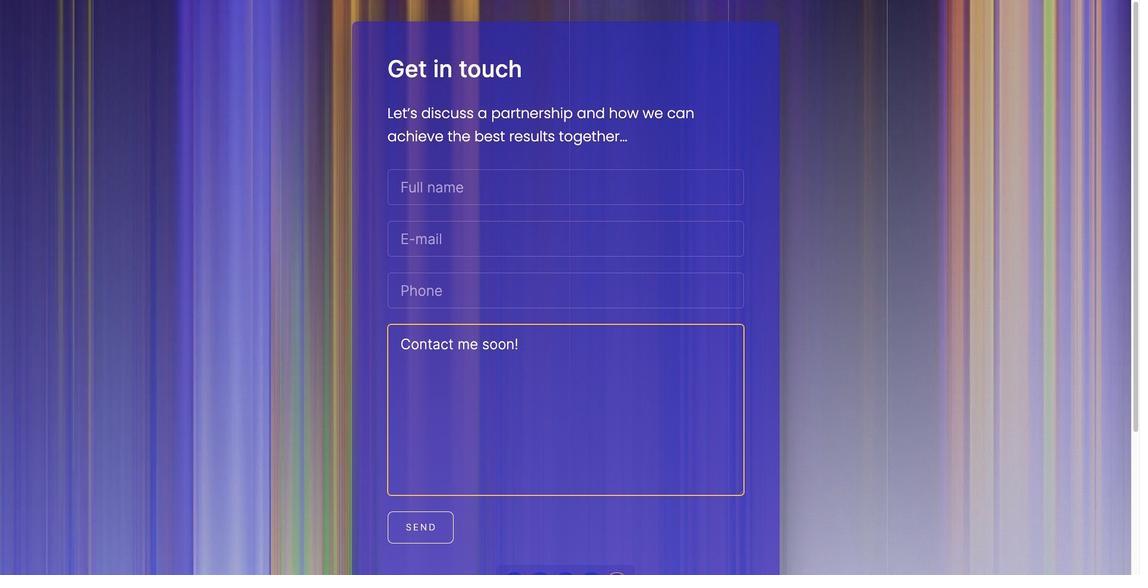 Task type: locate. For each thing, give the bounding box(es) containing it.
E-mail email field
[[388, 221, 744, 257]]

Full name text field
[[388, 169, 744, 205]]



Task type: describe. For each thing, give the bounding box(es) containing it.
Message text field
[[388, 324, 744, 495]]

Phone text field
[[388, 273, 744, 308]]



Task type: vqa. For each thing, say whether or not it's contained in the screenshot.
phone phone field
no



